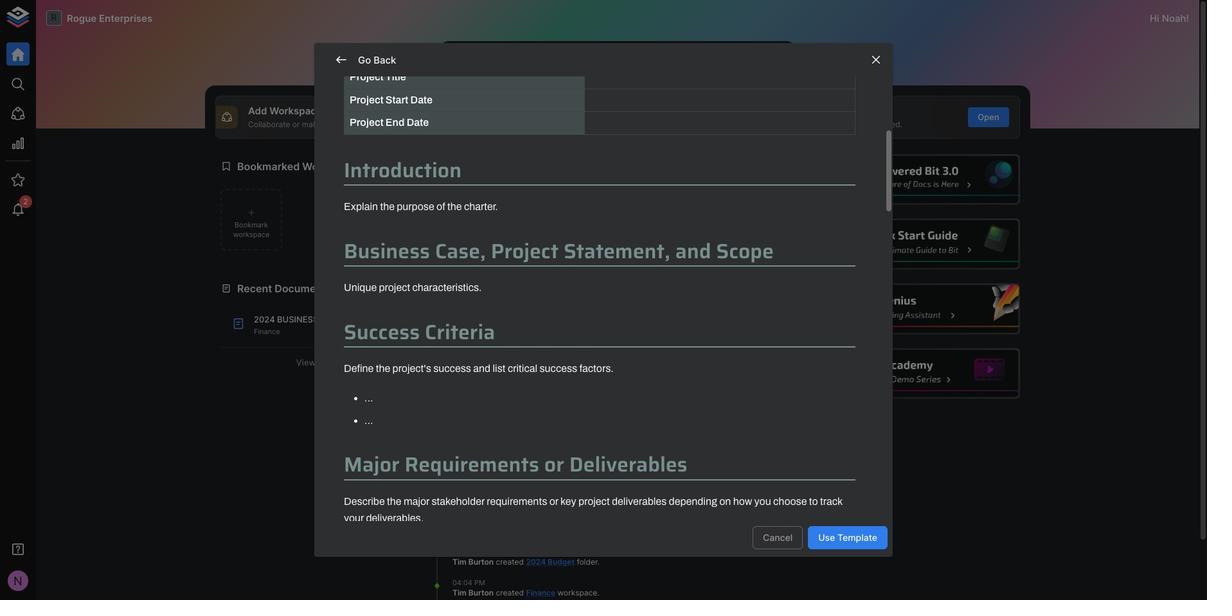 Task type: vqa. For each thing, say whether or not it's contained in the screenshot.


Task type: describe. For each thing, give the bounding box(es) containing it.
go
[[358, 54, 371, 66]]

the left "charter."
[[448, 201, 462, 212]]

business for 2024 business plan
[[543, 348, 581, 358]]

of inside go back dialog
[[437, 201, 445, 212]]

04:04
[[453, 579, 473, 588]]

unique
[[344, 282, 377, 293]]

list
[[493, 363, 506, 374]]

business case, project statement, and scope
[[344, 235, 774, 267]]

or inside the add workspace collaborate or make it private.
[[292, 119, 300, 129]]

explain the purpose of the charter.
[[344, 201, 498, 212]]

pm up tim burton created on the left of the page
[[474, 464, 485, 473]]

. inside 04:04 pm tim burton created finance workspace .
[[598, 588, 600, 598]]

stakeholder
[[432, 496, 485, 507]]

explain
[[344, 201, 378, 212]]

bookmarked workspaces
[[237, 160, 364, 173]]

tax
[[548, 474, 561, 483]]

workspace activities
[[441, 282, 546, 295]]

lott
[[474, 348, 489, 358]]

wiki.
[[615, 119, 632, 129]]

1 horizontal spatial noah
[[1162, 12, 1187, 24]]

date for project start date
[[411, 94, 433, 105]]

noah lott created
[[453, 348, 521, 358]]

2024 inside 04:07 pm tim burton created 2024 budget folder .
[[526, 557, 546, 567]]

end
[[386, 117, 405, 128]]

n button
[[4, 567, 32, 595]]

success
[[344, 316, 420, 348]]

workspaces
[[302, 160, 364, 173]]

define
[[344, 363, 374, 374]]

describe
[[344, 496, 385, 507]]

project end date
[[350, 117, 429, 128]]

go back
[[358, 54, 396, 66]]

team
[[492, 443, 513, 453]]

business for 2024 business plan finance
[[277, 315, 319, 325]]

your
[[344, 513, 364, 524]]

statement,
[[564, 235, 671, 267]]

get
[[858, 119, 870, 129]]

depending
[[669, 496, 718, 507]]

scope
[[717, 235, 774, 267]]

add for add workspace collaborate or make it private.
[[248, 105, 267, 117]]

major
[[404, 496, 430, 507]]

2024 tax documents link
[[453, 474, 561, 494]]

the for major
[[387, 496, 402, 507]]

create inside button
[[704, 112, 731, 122]]

rogue enterprises
[[67, 12, 153, 24]]

4 help image from the top
[[827, 348, 1020, 399]]

2024 business plan link
[[453, 348, 581, 369]]

budget
[[548, 557, 575, 567]]

characteristics.
[[413, 282, 482, 293]]

project for project end date
[[350, 117, 384, 128]]

hi noah !
[[1150, 12, 1190, 24]]

view
[[296, 357, 316, 368]]

requirements
[[487, 496, 547, 507]]

deliverables.
[[366, 513, 424, 524]]

project start date
[[350, 94, 433, 105]]

add button
[[425, 107, 466, 127]]

describe the major stakeholder requirements or key project deliverables depending on how you choose to track your deliverables.
[[344, 496, 845, 524]]

critical
[[508, 363, 538, 374]]

title
[[386, 72, 406, 83]]

workspace inside 04:04 pm tim burton created finance workspace .
[[558, 588, 598, 598]]

use template button
[[808, 526, 888, 550]]

1 success from the left
[[433, 363, 471, 374]]

finance inside 2024 business plan finance
[[254, 327, 280, 336]]

1 … from the top
[[365, 393, 373, 404]]

1 tim from the top
[[453, 474, 467, 483]]

created up the 'document .'
[[491, 348, 519, 358]]

key
[[561, 496, 577, 507]]

recent documents
[[237, 282, 332, 295]]

enterprises
[[99, 12, 153, 24]]

or up key
[[545, 449, 564, 481]]

0 horizontal spatial documents
[[275, 282, 332, 295]]

r
[[51, 12, 57, 23]]

cancel button
[[753, 526, 803, 550]]

hi
[[1150, 12, 1160, 24]]

project inside describe the major stakeholder requirements or key project deliverables depending on how you choose to track your deliverables.
[[579, 496, 610, 507]]

2024 budget link
[[526, 557, 575, 567]]

folder inside 04:07 pm tim burton created 2024 budget folder .
[[577, 557, 598, 567]]

plan for 2024 business plan finance
[[321, 315, 343, 325]]

business
[[344, 235, 430, 267]]

tim for finance
[[453, 588, 467, 598]]

04:04 pm tim burton created finance workspace .
[[453, 579, 600, 598]]

deliverables
[[612, 496, 667, 507]]

gallery
[[838, 105, 871, 117]]

project for project title
[[350, 72, 384, 83]]

04:13
[[453, 339, 471, 348]]

the for purpose
[[380, 201, 395, 212]]

template inside "template gallery create faster and get inspired."
[[792, 105, 835, 117]]

tim burton created
[[453, 474, 526, 483]]

1 horizontal spatial workspace
[[441, 282, 497, 295]]

finance inside 04:04 pm tim burton created finance workspace .
[[526, 588, 556, 598]]

go back dialog
[[314, 43, 893, 557]]

1 04:07 from the top
[[453, 464, 472, 473]]

today
[[432, 312, 456, 322]]

use
[[819, 532, 835, 543]]

major
[[344, 449, 400, 481]]

add for add
[[437, 112, 454, 122]]

burton for finance
[[469, 588, 494, 598]]

2024 for 2024 business plan
[[521, 348, 541, 358]]

date for project end date
[[407, 117, 429, 128]]

workspace inside the add workspace collaborate or make it private.
[[270, 105, 322, 117]]

document .
[[475, 359, 514, 369]]

2024 tax documents
[[453, 474, 561, 494]]

or inside describe the major stakeholder requirements or key project deliverables depending on how you choose to track your deliverables.
[[550, 496, 559, 507]]

it
[[324, 119, 329, 129]]

bookmark workspace button
[[221, 189, 282, 251]]

define the project's success and list critical success factors.
[[344, 363, 614, 374]]

2024 business plan
[[453, 348, 581, 369]]

unique project characteristics.
[[344, 282, 482, 293]]

and for success
[[473, 363, 491, 374]]

bookmark
[[235, 220, 268, 229]]

3 help image from the top
[[827, 284, 1020, 335]]

document
[[554, 105, 602, 117]]

2024 for 2024 tax documents
[[526, 474, 546, 483]]

view all button
[[221, 353, 404, 373]]

1 help image from the top
[[827, 154, 1020, 205]]



Task type: locate. For each thing, give the bounding box(es) containing it.
burton inside 04:07 pm tim burton created 2024 budget folder .
[[469, 557, 494, 567]]

project for project start date
[[350, 94, 384, 105]]

workspace
[[270, 105, 322, 117], [441, 282, 497, 295]]

04:07 pm down tim burton created on the left of the page
[[453, 506, 485, 515]]

faster
[[818, 119, 840, 129]]

project title
[[350, 72, 406, 83]]

04:07
[[453, 464, 472, 473], [453, 506, 472, 515], [453, 548, 472, 557]]

04:07 pm down marketing
[[453, 464, 485, 473]]

inspired.
[[872, 119, 903, 129]]

burton up 04:04
[[469, 557, 494, 567]]

or right 'doc'
[[606, 119, 613, 129]]

project down project title
[[350, 94, 384, 105]]

0 vertical spatial template
[[792, 105, 835, 117]]

and down lott
[[473, 363, 491, 374]]

0 horizontal spatial noah
[[453, 348, 472, 358]]

folder
[[495, 485, 518, 494], [577, 557, 598, 567]]

project's
[[393, 363, 431, 374]]

plan inside the 2024 business plan
[[453, 359, 474, 369]]

or
[[292, 119, 300, 129], [606, 119, 613, 129], [545, 449, 564, 481], [550, 496, 559, 507]]

project down go
[[350, 72, 384, 83]]

0 vertical spatial plan
[[321, 315, 343, 325]]

1 vertical spatial workspace
[[515, 443, 555, 453]]

3 burton from the top
[[469, 588, 494, 598]]

burton for 2024
[[469, 557, 494, 567]]

. right budget
[[598, 557, 600, 567]]

04:07 inside 04:07 pm tim burton created 2024 budget folder .
[[453, 548, 472, 557]]

business inside the 2024 business plan
[[543, 348, 581, 358]]

04:07 pm
[[453, 464, 485, 473], [453, 506, 485, 515]]

help image
[[827, 154, 1020, 205], [827, 219, 1020, 270], [827, 284, 1020, 335], [827, 348, 1020, 399]]

2024 inside the 2024 tax documents
[[526, 474, 546, 483]]

or inside create document create any type of doc or wiki.
[[606, 119, 613, 129]]

.
[[512, 359, 514, 369], [598, 557, 600, 567], [598, 588, 600, 598]]

open
[[978, 112, 1000, 122]]

private.
[[331, 119, 358, 129]]

created up requirements
[[496, 474, 524, 483]]

the right 'explain' at left top
[[380, 201, 395, 212]]

pm up lott
[[473, 339, 484, 348]]

1 horizontal spatial business
[[543, 348, 581, 358]]

track
[[821, 496, 843, 507]]

make
[[302, 119, 322, 129]]

0 vertical spatial business
[[277, 315, 319, 325]]

template inside button
[[838, 532, 878, 543]]

pm down tim burton created on the left of the page
[[474, 506, 485, 515]]

2024 left budget
[[526, 557, 546, 567]]

1 vertical spatial finance
[[526, 588, 556, 598]]

and
[[842, 119, 855, 129], [676, 235, 711, 267], [473, 363, 491, 374]]

04:07 down marketing
[[453, 464, 472, 473]]

template right use
[[838, 532, 878, 543]]

2 vertical spatial tim
[[453, 588, 467, 598]]

of inside create document create any type of doc or wiki.
[[580, 119, 588, 129]]

pm right 04:04
[[475, 579, 485, 588]]

n
[[14, 574, 22, 588]]

plan inside 2024 business plan finance
[[321, 315, 343, 325]]

1 horizontal spatial documents
[[453, 485, 495, 494]]

workspace right team
[[515, 443, 555, 453]]

. inside 04:07 pm tim burton created 2024 budget folder .
[[598, 557, 600, 567]]

noah
[[1162, 12, 1187, 24], [453, 348, 472, 358]]

2024 down recent
[[254, 315, 275, 325]]

choose
[[774, 496, 807, 507]]

pm inside 04:07 pm tim burton created 2024 budget folder .
[[474, 548, 485, 557]]

04:07 down tim burton created on the left of the page
[[453, 506, 472, 515]]

0 vertical spatial folder
[[495, 485, 518, 494]]

open button
[[968, 107, 1010, 127]]

0 vertical spatial workspace
[[270, 105, 322, 117]]

business up factors.
[[543, 348, 581, 358]]

3 tim from the top
[[453, 588, 467, 598]]

2 vertical spatial .
[[598, 588, 600, 598]]

on
[[720, 496, 731, 507]]

or left the make
[[292, 119, 300, 129]]

rogue
[[67, 12, 97, 24]]

0 vertical spatial workspace
[[233, 230, 270, 239]]

create document create any type of doc or wiki.
[[520, 105, 632, 129]]

1 horizontal spatial plan
[[453, 359, 474, 369]]

the for project's
[[376, 363, 390, 374]]

tim up stakeholder
[[453, 474, 467, 483]]

2 burton from the top
[[469, 557, 494, 567]]

noah right hi
[[1162, 12, 1187, 24]]

0 horizontal spatial and
[[473, 363, 491, 374]]

0 horizontal spatial project
[[379, 282, 410, 293]]

project right unique
[[379, 282, 410, 293]]

. right list
[[512, 359, 514, 369]]

0 horizontal spatial folder
[[495, 485, 518, 494]]

2 vertical spatial and
[[473, 363, 491, 374]]

0 vertical spatial 04:07 pm
[[453, 464, 485, 473]]

the right define at the left bottom
[[376, 363, 390, 374]]

1 vertical spatial .
[[598, 557, 600, 567]]

1 horizontal spatial folder
[[577, 557, 598, 567]]

add inside the add workspace collaborate or make it private.
[[248, 105, 267, 117]]

2 tim from the top
[[453, 557, 467, 567]]

plan up all
[[321, 315, 343, 325]]

bookmark workspace
[[233, 220, 270, 239]]

documents up 2024 business plan finance
[[275, 282, 332, 295]]

workspace down budget
[[558, 588, 598, 598]]

1 vertical spatial project
[[579, 496, 610, 507]]

!
[[1187, 12, 1190, 24]]

2 04:07 pm from the top
[[453, 506, 485, 515]]

documents inside the 2024 tax documents
[[453, 485, 495, 494]]

success down '04:13'
[[433, 363, 471, 374]]

1 horizontal spatial template
[[838, 532, 878, 543]]

document
[[475, 359, 512, 369]]

workspace down bookmark
[[233, 230, 270, 239]]

tim inside 04:04 pm tim burton created finance workspace .
[[453, 588, 467, 598]]

of right purpose
[[437, 201, 445, 212]]

1 horizontal spatial add
[[437, 112, 454, 122]]

pm inside 04:04 pm tim burton created finance workspace .
[[475, 579, 485, 588]]

workspace up the make
[[270, 105, 322, 117]]

charter.
[[464, 201, 498, 212]]

project up activities
[[491, 235, 559, 267]]

burton down marketing
[[469, 474, 494, 483]]

1 horizontal spatial project
[[579, 496, 610, 507]]

2 vertical spatial burton
[[469, 588, 494, 598]]

add right end
[[437, 112, 454, 122]]

2024 left tax
[[526, 474, 546, 483]]

and for faster
[[842, 119, 855, 129]]

. right finance link
[[598, 588, 600, 598]]

and inside "template gallery create faster and get inspired."
[[842, 119, 855, 129]]

you
[[755, 496, 771, 507]]

the up deliverables.
[[387, 496, 402, 507]]

1 vertical spatial folder
[[577, 557, 598, 567]]

1 horizontal spatial workspace
[[515, 443, 555, 453]]

1 vertical spatial burton
[[469, 557, 494, 567]]

0 vertical spatial burton
[[469, 474, 494, 483]]

… down define at the left bottom
[[365, 393, 373, 404]]

case,
[[435, 235, 486, 267]]

template gallery create faster and get inspired.
[[792, 105, 903, 129]]

1 vertical spatial workspace
[[441, 282, 497, 295]]

template up faster
[[792, 105, 835, 117]]

1 vertical spatial date
[[407, 117, 429, 128]]

tim for 2024
[[453, 557, 467, 567]]

0 vertical spatial of
[[580, 119, 588, 129]]

finance down 2024 budget link at left
[[526, 588, 556, 598]]

criteria
[[425, 316, 495, 348]]

0 vertical spatial and
[[842, 119, 855, 129]]

tim down 04:04
[[453, 588, 467, 598]]

activities
[[500, 282, 546, 295]]

pm
[[473, 339, 484, 348], [474, 464, 485, 473], [474, 506, 485, 515], [474, 548, 485, 557], [475, 579, 485, 588]]

0 vertical spatial project
[[379, 282, 410, 293]]

or left key
[[550, 496, 559, 507]]

1 horizontal spatial and
[[676, 235, 711, 267]]

0 vertical spatial .
[[512, 359, 514, 369]]

pm down stakeholder
[[474, 548, 485, 557]]

0 horizontal spatial success
[[433, 363, 471, 374]]

back
[[374, 54, 396, 66]]

1 04:07 pm from the top
[[453, 464, 485, 473]]

… up major at the bottom
[[365, 415, 373, 426]]

all
[[318, 357, 328, 368]]

0 horizontal spatial template
[[792, 105, 835, 117]]

project
[[379, 282, 410, 293], [579, 496, 610, 507]]

0 horizontal spatial finance
[[254, 327, 280, 336]]

add
[[248, 105, 267, 117], [437, 112, 454, 122]]

0 horizontal spatial add
[[248, 105, 267, 117]]

success criteria
[[344, 316, 495, 348]]

requirements
[[405, 449, 539, 481]]

collaborate
[[248, 119, 290, 129]]

04:07 up 04:04
[[453, 548, 472, 557]]

folder up requirements
[[495, 485, 518, 494]]

view all
[[296, 357, 328, 368]]

documents down tim burton created on the left of the page
[[453, 485, 495, 494]]

2 success from the left
[[540, 363, 578, 374]]

2 … from the top
[[365, 415, 373, 426]]

2 horizontal spatial and
[[842, 119, 855, 129]]

0 horizontal spatial workspace
[[233, 230, 270, 239]]

1 horizontal spatial success
[[540, 363, 578, 374]]

business inside 2024 business plan finance
[[277, 315, 319, 325]]

1 vertical spatial of
[[437, 201, 445, 212]]

0 vertical spatial finance
[[254, 327, 280, 336]]

burton inside 04:04 pm tim burton created finance workspace .
[[469, 588, 494, 598]]

1 horizontal spatial of
[[580, 119, 588, 129]]

0 horizontal spatial of
[[437, 201, 445, 212]]

04:13 pm
[[453, 339, 484, 348]]

created left finance link
[[496, 588, 524, 598]]

tim inside 04:07 pm tim burton created 2024 budget folder .
[[453, 557, 467, 567]]

type
[[562, 119, 578, 129]]

how
[[733, 496, 753, 507]]

0 vertical spatial date
[[411, 94, 433, 105]]

create
[[520, 105, 551, 117], [704, 112, 731, 122], [520, 119, 544, 129], [792, 119, 816, 129]]

documents
[[275, 282, 332, 295], [453, 485, 495, 494]]

add workspace collaborate or make it private.
[[248, 105, 358, 129]]

workspace up today
[[441, 282, 497, 295]]

success right critical
[[540, 363, 578, 374]]

0 horizontal spatial workspace
[[270, 105, 322, 117]]

project
[[350, 72, 384, 83], [350, 94, 384, 105], [350, 117, 384, 128], [491, 235, 559, 267]]

of left 'doc'
[[580, 119, 588, 129]]

date right end
[[407, 117, 429, 128]]

start
[[386, 94, 408, 105]]

1 vertical spatial template
[[838, 532, 878, 543]]

major requirements or deliverables
[[344, 449, 688, 481]]

0 vertical spatial …
[[365, 393, 373, 404]]

created inside 04:04 pm tim burton created finance workspace .
[[496, 588, 524, 598]]

business down recent documents
[[277, 315, 319, 325]]

0 vertical spatial 04:07
[[453, 464, 472, 473]]

1 vertical spatial plan
[[453, 359, 474, 369]]

bookmarked
[[237, 160, 300, 173]]

project right key
[[579, 496, 610, 507]]

1 vertical spatial …
[[365, 415, 373, 426]]

the inside describe the major stakeholder requirements or key project deliverables depending on how you choose to track your deliverables.
[[387, 496, 402, 507]]

create inside "template gallery create faster and get inspired."
[[792, 119, 816, 129]]

2024 for 2024 business plan finance
[[254, 315, 275, 325]]

created inside 04:07 pm tim burton created 2024 budget folder .
[[496, 557, 524, 567]]

2024 business plan finance
[[254, 315, 343, 336]]

0 vertical spatial tim
[[453, 474, 467, 483]]

3 04:07 from the top
[[453, 548, 472, 557]]

and left scope
[[676, 235, 711, 267]]

to
[[809, 496, 818, 507]]

burton down 04:04
[[469, 588, 494, 598]]

any
[[547, 119, 560, 129]]

0 vertical spatial documents
[[275, 282, 332, 295]]

1 vertical spatial and
[[676, 235, 711, 267]]

purpose
[[397, 201, 435, 212]]

0 horizontal spatial plan
[[321, 315, 343, 325]]

1 horizontal spatial finance
[[526, 588, 556, 598]]

1 vertical spatial noah
[[453, 348, 472, 358]]

1 vertical spatial 04:07
[[453, 506, 472, 515]]

finance down recent
[[254, 327, 280, 336]]

1 vertical spatial documents
[[453, 485, 495, 494]]

finance
[[254, 327, 280, 336], [526, 588, 556, 598]]

and for statement,
[[676, 235, 711, 267]]

add inside button
[[437, 112, 454, 122]]

1 vertical spatial 04:07 pm
[[453, 506, 485, 515]]

project left end
[[350, 117, 384, 128]]

add up collaborate
[[248, 105, 267, 117]]

workspace inside button
[[233, 230, 270, 239]]

recent
[[237, 282, 272, 295]]

cancel
[[763, 532, 793, 543]]

created up 04:04 pm tim burton created finance workspace .
[[496, 557, 524, 567]]

date right start
[[411, 94, 433, 105]]

tim
[[453, 474, 467, 483], [453, 557, 467, 567], [453, 588, 467, 598]]

2 help image from the top
[[827, 219, 1020, 270]]

2 horizontal spatial workspace
[[558, 588, 598, 598]]

create button
[[697, 107, 738, 127]]

0 horizontal spatial business
[[277, 315, 319, 325]]

folder right budget
[[577, 557, 598, 567]]

0 vertical spatial noah
[[1162, 12, 1187, 24]]

plan down '04:13'
[[453, 359, 474, 369]]

the
[[380, 201, 395, 212], [448, 201, 462, 212], [376, 363, 390, 374], [387, 496, 402, 507]]

noah down '04:13'
[[453, 348, 472, 358]]

2024 inside 2024 business plan finance
[[254, 315, 275, 325]]

plan for 2024 business plan
[[453, 359, 474, 369]]

2024 up critical
[[521, 348, 541, 358]]

marketing team workspace
[[453, 443, 555, 453]]

2024
[[254, 315, 275, 325], [521, 348, 541, 358], [526, 474, 546, 483], [526, 557, 546, 567]]

doc
[[590, 119, 604, 129]]

1 burton from the top
[[469, 474, 494, 483]]

factors.
[[580, 363, 614, 374]]

created
[[491, 348, 519, 358], [496, 474, 524, 483], [496, 557, 524, 567], [496, 588, 524, 598]]

2 04:07 from the top
[[453, 506, 472, 515]]

2 vertical spatial 04:07
[[453, 548, 472, 557]]

and down gallery
[[842, 119, 855, 129]]

1 vertical spatial business
[[543, 348, 581, 358]]

tim up 04:04
[[453, 557, 467, 567]]

2 vertical spatial workspace
[[558, 588, 598, 598]]

1 vertical spatial tim
[[453, 557, 467, 567]]

2024 inside the 2024 business plan
[[521, 348, 541, 358]]

marketing
[[453, 443, 490, 453]]



